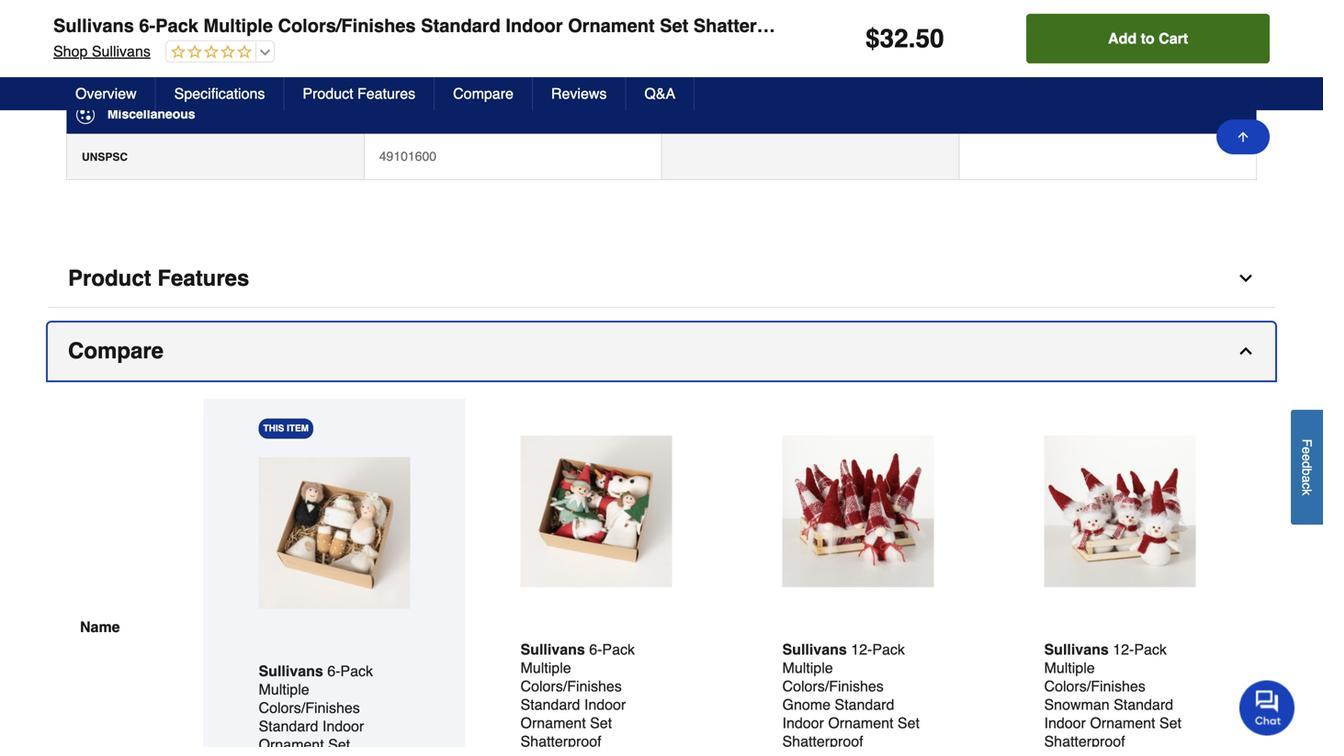 Task type: describe. For each thing, give the bounding box(es) containing it.
colors/finishes for 6-pack multiple colors/finishes standard indoor ornament
[[259, 700, 360, 717]]

product features button for f e e d b a c k
[[48, 250, 1276, 308]]

energy star certified
[[82, 28, 208, 41]]

indoor for gnome
[[783, 715, 825, 732]]

(unlit)
[[404, 27, 436, 41]]

standard inside 6-pack multiple colors/finishes standard indoor ornament
[[259, 718, 319, 735]]

.
[[909, 24, 916, 53]]

6-pack multiple colors/finishes standard indoor ornament set shatterproof
[[521, 641, 635, 747]]

f e e d b a c k
[[1300, 439, 1315, 496]]

ornament for sullivans 6-pack multiple colors/finishes standard indoor ornament set shatterproof
[[568, 15, 655, 36]]

pack for 6-pack multiple colors/finishes standard indoor ornament
[[341, 663, 373, 680]]

chat invite button image
[[1240, 680, 1296, 736]]

a
[[1300, 476, 1315, 483]]

set inside 6-pack multiple colors/finishes standard indoor ornament set shatterproof
[[590, 715, 612, 732]]

chevron up image
[[1237, 342, 1256, 361]]

to
[[1142, 30, 1155, 47]]

50
[[916, 24, 945, 53]]

1 horizontal spatial sullivans 6-pack multiple colors/finishes standard indoor ornament set shatterproof image
[[521, 436, 673, 588]]

standard for gnome
[[835, 697, 895, 714]]

1 vertical spatial compare button
[[48, 323, 1276, 381]]

multiple for 6-pack multiple colors/finishes standard indoor ornament
[[259, 681, 310, 698]]

sullivans for 6-pack multiple colors/finishes standard indoor ornament set shatterproof
[[521, 641, 585, 658]]

multiple for 12-pack multiple colors/finishes gnome standard indoor ornament set shatterproof
[[783, 660, 834, 677]]

cart
[[1159, 30, 1189, 47]]

add
[[1109, 30, 1137, 47]]

colors/finishes for 12-pack multiple colors/finishes snowman standard indoor ornament set shatterproof
[[1045, 678, 1146, 695]]

this item
[[263, 424, 309, 434]]

gnome
[[783, 697, 831, 714]]

k
[[1300, 489, 1315, 496]]

12- for snowman
[[1114, 641, 1135, 658]]

zero stars image
[[166, 44, 252, 61]]

specifications
[[174, 85, 265, 102]]

b
[[1300, 468, 1315, 476]]

49101600
[[379, 149, 437, 164]]

reviews button
[[533, 77, 626, 110]]

features for f e e d b a c k
[[158, 266, 250, 291]]

colors/finishes for 6-pack multiple colors/finishes standard indoor ornament set shatterproof
[[521, 678, 622, 695]]

product features for reviews
[[303, 85, 416, 102]]

set for sullivans 6-pack multiple colors/finishes standard indoor ornament set shatterproof
[[660, 15, 689, 36]]

1 e from the top
[[1300, 447, 1315, 454]]

standard for snowman
[[1114, 697, 1174, 714]]

reviews
[[552, 85, 607, 102]]

12- for gnome
[[852, 641, 873, 658]]

set for 12-pack multiple colors/finishes gnome standard indoor ornament set shatterproof
[[898, 715, 920, 732]]

features for reviews
[[358, 85, 416, 102]]

unspsc
[[82, 151, 128, 164]]

sullivans for 12-pack multiple colors/finishes gnome standard indoor ornament set shatterproof
[[783, 641, 847, 658]]

pack for 6-pack multiple colors/finishes standard indoor ornament set shatterproof
[[603, 641, 635, 658]]

energy
[[82, 28, 128, 41]]

pack for 12-pack multiple colors/finishes snowman standard indoor ornament set shatterproof
[[1135, 641, 1168, 658]]

6-pack multiple colors/finishes standard indoor ornament
[[259, 663, 373, 747]]

add to cart button
[[1027, 14, 1271, 63]]

d
[[1300, 461, 1315, 468]]

indoor for colors/finishes
[[506, 15, 563, 36]]

product features for f e e d b a c k
[[68, 266, 250, 291]]

q&a
[[645, 85, 676, 102]]

product for reviews
[[303, 85, 354, 102]]

shatterproof for 12-pack multiple colors/finishes gnome standard indoor ornament set shatterproof
[[783, 733, 864, 747]]

shatterproof inside 6-pack multiple colors/finishes standard indoor ornament set shatterproof
[[521, 733, 602, 747]]



Task type: vqa. For each thing, say whether or not it's contained in the screenshot.
1st the sq. from left
no



Task type: locate. For each thing, give the bounding box(es) containing it.
ornament inside 6-pack multiple colors/finishes standard indoor ornament set shatterproof
[[521, 715, 586, 732]]

colors/finishes for 12-pack multiple colors/finishes gnome standard indoor ornament set shatterproof
[[783, 678, 884, 695]]

set inside 12-pack multiple colors/finishes gnome standard indoor ornament set shatterproof
[[898, 715, 920, 732]]

shatterproof for sullivans 6-pack multiple colors/finishes standard indoor ornament set shatterproof
[[694, 15, 804, 36]]

item
[[287, 424, 309, 434]]

indoor inside 12-pack multiple colors/finishes gnome standard indoor ornament set shatterproof
[[783, 715, 825, 732]]

ornament
[[568, 15, 655, 36], [521, 715, 586, 732], [829, 715, 894, 732], [1091, 715, 1156, 732]]

features
[[358, 85, 416, 102], [158, 266, 250, 291]]

indoor inside 12-pack multiple colors/finishes snowman standard indoor ornament set shatterproof
[[1045, 715, 1087, 732]]

miscellaneous
[[107, 107, 195, 121]]

0 horizontal spatial 6-
[[139, 15, 156, 36]]

add to cart
[[1109, 30, 1189, 47]]

pack inside 12-pack multiple colors/finishes gnome standard indoor ornament set shatterproof
[[873, 641, 906, 658]]

shatterproof for 12-pack multiple colors/finishes snowman standard indoor ornament set shatterproof
[[1045, 733, 1126, 747]]

overview
[[75, 85, 137, 102]]

$ 32 . 50
[[866, 24, 945, 53]]

ornament for 12-pack multiple colors/finishes snowman standard indoor ornament set shatterproof
[[1091, 715, 1156, 732]]

colors/finishes inside 6-pack multiple colors/finishes standard indoor ornament
[[259, 700, 360, 717]]

pack inside 12-pack multiple colors/finishes snowman standard indoor ornament set shatterproof
[[1135, 641, 1168, 658]]

0 horizontal spatial product features
[[68, 266, 250, 291]]

colors/finishes inside 12-pack multiple colors/finishes gnome standard indoor ornament set shatterproof
[[783, 678, 884, 695]]

multiple for 12-pack multiple colors/finishes snowman standard indoor ornament set shatterproof
[[1045, 660, 1096, 677]]

1 vertical spatial 6-
[[590, 641, 603, 658]]

colors/finishes
[[278, 15, 416, 36], [521, 678, 622, 695], [783, 678, 884, 695], [1045, 678, 1146, 695], [259, 700, 360, 717]]

1 12- from the left
[[852, 641, 873, 658]]

1 vertical spatial product features
[[68, 266, 250, 291]]

2 e from the top
[[1300, 454, 1315, 461]]

standard
[[421, 15, 501, 36], [521, 697, 581, 714], [835, 697, 895, 714], [1114, 697, 1174, 714], [259, 718, 319, 735]]

shatterproof inside 12-pack multiple colors/finishes gnome standard indoor ornament set shatterproof
[[783, 733, 864, 747]]

compare
[[453, 85, 514, 102], [68, 339, 164, 364]]

standard for colors/finishes
[[421, 15, 501, 36]]

sullivans 6-pack multiple colors/finishes standard indoor ornament set shatterproof
[[53, 15, 804, 36]]

e up b
[[1300, 454, 1315, 461]]

indoor for snowman
[[1045, 715, 1087, 732]]

f
[[1300, 439, 1315, 447]]

1 horizontal spatial features
[[358, 85, 416, 102]]

chevron down image
[[1237, 270, 1256, 288]]

0 horizontal spatial 12-
[[852, 641, 873, 658]]

0 horizontal spatial product
[[68, 266, 151, 291]]

0 horizontal spatial compare
[[68, 339, 164, 364]]

6- for 6-pack multiple colors/finishes standard indoor ornament
[[327, 663, 341, 680]]

1 vertical spatial product
[[68, 266, 151, 291]]

0 horizontal spatial sullivans 6-pack multiple colors/finishes standard indoor ornament set shatterproof image
[[259, 458, 411, 609]]

product
[[303, 85, 354, 102], [68, 266, 151, 291]]

colors/finishes inside 12-pack multiple colors/finishes snowman standard indoor ornament set shatterproof
[[1045, 678, 1146, 695]]

12-
[[852, 641, 873, 658], [1114, 641, 1135, 658]]

1 vertical spatial features
[[158, 266, 250, 291]]

shop sullivans
[[53, 43, 151, 60]]

certified
[[164, 28, 208, 41]]

indoor inside 6-pack multiple colors/finishes standard indoor ornament set shatterproof
[[585, 697, 626, 714]]

pack inside 6-pack multiple colors/finishes standard indoor ornament set shatterproof
[[603, 641, 635, 658]]

0 horizontal spatial features
[[158, 266, 250, 291]]

0 vertical spatial product
[[303, 85, 354, 102]]

q&a button
[[626, 77, 695, 110]]

1 vertical spatial compare
[[68, 339, 164, 364]]

set inside 12-pack multiple colors/finishes snowman standard indoor ornament set shatterproof
[[1160, 715, 1182, 732]]

6-
[[139, 15, 156, 36], [590, 641, 603, 658], [327, 663, 341, 680]]

2 horizontal spatial 6-
[[590, 641, 603, 658]]

f e e d b a c k button
[[1292, 410, 1324, 525]]

indoor
[[506, 15, 563, 36], [585, 697, 626, 714], [783, 715, 825, 732], [1045, 715, 1087, 732], [323, 718, 364, 735]]

0 vertical spatial compare
[[453, 85, 514, 102]]

1 horizontal spatial product features
[[303, 85, 416, 102]]

pack
[[156, 15, 198, 36], [603, 641, 635, 658], [873, 641, 906, 658], [1135, 641, 1168, 658], [341, 663, 373, 680]]

6- inside 6-pack multiple colors/finishes standard indoor ornament set shatterproof
[[590, 641, 603, 658]]

compare for the bottommost compare button
[[68, 339, 164, 364]]

product features button for reviews
[[284, 77, 435, 110]]

sullivans 12-pack multiple colors/finishes snowman standard indoor ornament set shatterproof image
[[1045, 436, 1197, 588]]

n/a (unlit)
[[379, 27, 436, 41]]

1 horizontal spatial compare
[[453, 85, 514, 102]]

0 vertical spatial compare button
[[435, 77, 533, 110]]

6- for 6-pack multiple colors/finishes standard indoor ornament set shatterproof
[[590, 641, 603, 658]]

1 horizontal spatial product
[[303, 85, 354, 102]]

1 horizontal spatial 12-
[[1114, 641, 1135, 658]]

arrow up image
[[1237, 130, 1251, 144]]

32
[[880, 24, 909, 53]]

colors/finishes inside 6-pack multiple colors/finishes standard indoor ornament set shatterproof
[[521, 678, 622, 695]]

12-pack multiple colors/finishes snowman standard indoor ornament set shatterproof
[[1045, 641, 1182, 747]]

product features
[[303, 85, 416, 102], [68, 266, 250, 291]]

sullivans 6-pack multiple colors/finishes standard indoor ornament set shatterproof image
[[521, 436, 673, 588], [259, 458, 411, 609]]

pack for 12-pack multiple colors/finishes gnome standard indoor ornament set shatterproof
[[873, 641, 906, 658]]

specifications button
[[156, 77, 284, 110]]

multiple inside 6-pack multiple colors/finishes standard indoor ornament set shatterproof
[[521, 660, 572, 677]]

1 horizontal spatial 6-
[[327, 663, 341, 680]]

standard inside 12-pack multiple colors/finishes snowman standard indoor ornament set shatterproof
[[1114, 697, 1174, 714]]

ornament for 12-pack multiple colors/finishes gnome standard indoor ornament set shatterproof
[[829, 715, 894, 732]]

n/a
[[379, 27, 401, 41]]

shop
[[53, 43, 88, 60]]

indoor inside 6-pack multiple colors/finishes standard indoor ornament
[[323, 718, 364, 735]]

this
[[263, 424, 284, 434]]

0 vertical spatial product features
[[303, 85, 416, 102]]

0 vertical spatial product features button
[[284, 77, 435, 110]]

compare for the top compare button
[[453, 85, 514, 102]]

multiple for 6-pack multiple colors/finishes standard indoor ornament set shatterproof
[[521, 660, 572, 677]]

2 12- from the left
[[1114, 641, 1135, 658]]

shatterproof
[[694, 15, 804, 36], [521, 733, 602, 747], [783, 733, 864, 747], [1045, 733, 1126, 747]]

overview button
[[57, 77, 156, 110]]

$
[[866, 24, 880, 53]]

sullivans for 12-pack multiple colors/finishes snowman standard indoor ornament set shatterproof
[[1045, 641, 1109, 658]]

standard inside 12-pack multiple colors/finishes gnome standard indoor ornament set shatterproof
[[835, 697, 895, 714]]

product for f e e d b a c k
[[68, 266, 151, 291]]

12- inside 12-pack multiple colors/finishes snowman standard indoor ornament set shatterproof
[[1114, 641, 1135, 658]]

c
[[1300, 483, 1315, 489]]

compare button
[[435, 77, 533, 110], [48, 323, 1276, 381]]

set for 12-pack multiple colors/finishes snowman standard indoor ornament set shatterproof
[[1160, 715, 1182, 732]]

e
[[1300, 447, 1315, 454], [1300, 454, 1315, 461]]

6- inside 6-pack multiple colors/finishes standard indoor ornament
[[327, 663, 341, 680]]

product features button
[[284, 77, 435, 110], [48, 250, 1276, 308]]

multiple inside 12-pack multiple colors/finishes snowman standard indoor ornament set shatterproof
[[1045, 660, 1096, 677]]

sullivans
[[53, 15, 134, 36], [92, 43, 151, 60], [521, 641, 585, 658], [783, 641, 847, 658], [1045, 641, 1109, 658], [259, 663, 323, 680]]

2 vertical spatial 6-
[[327, 663, 341, 680]]

0 vertical spatial 6-
[[139, 15, 156, 36]]

1 vertical spatial product features button
[[48, 250, 1276, 308]]

sullivans for 6-pack multiple colors/finishes standard indoor ornament
[[259, 663, 323, 680]]

multiple inside 6-pack multiple colors/finishes standard indoor ornament
[[259, 681, 310, 698]]

ornament inside 12-pack multiple colors/finishes snowman standard indoor ornament set shatterproof
[[1091, 715, 1156, 732]]

multiple
[[204, 15, 273, 36], [521, 660, 572, 677], [783, 660, 834, 677], [1045, 660, 1096, 677], [259, 681, 310, 698]]

set
[[660, 15, 689, 36], [590, 715, 612, 732], [898, 715, 920, 732], [1160, 715, 1182, 732]]

ornament inside 12-pack multiple colors/finishes gnome standard indoor ornament set shatterproof
[[829, 715, 894, 732]]

12-pack multiple colors/finishes gnome standard indoor ornament set shatterproof
[[783, 641, 920, 747]]

12- inside 12-pack multiple colors/finishes gnome standard indoor ornament set shatterproof
[[852, 641, 873, 658]]

standard inside 6-pack multiple colors/finishes standard indoor ornament set shatterproof
[[521, 697, 581, 714]]

snowman
[[1045, 697, 1110, 714]]

e up d at the bottom of page
[[1300, 447, 1315, 454]]

name
[[80, 619, 120, 636]]

0 vertical spatial features
[[358, 85, 416, 102]]

shatterproof inside 12-pack multiple colors/finishes snowman standard indoor ornament set shatterproof
[[1045, 733, 1126, 747]]

star
[[131, 28, 161, 41]]

multiple inside 12-pack multiple colors/finishes gnome standard indoor ornament set shatterproof
[[783, 660, 834, 677]]

sullivans 12-pack multiple colors/finishes gnome standard indoor ornament set shatterproof image
[[783, 436, 935, 588]]

pack inside 6-pack multiple colors/finishes standard indoor ornament
[[341, 663, 373, 680]]



